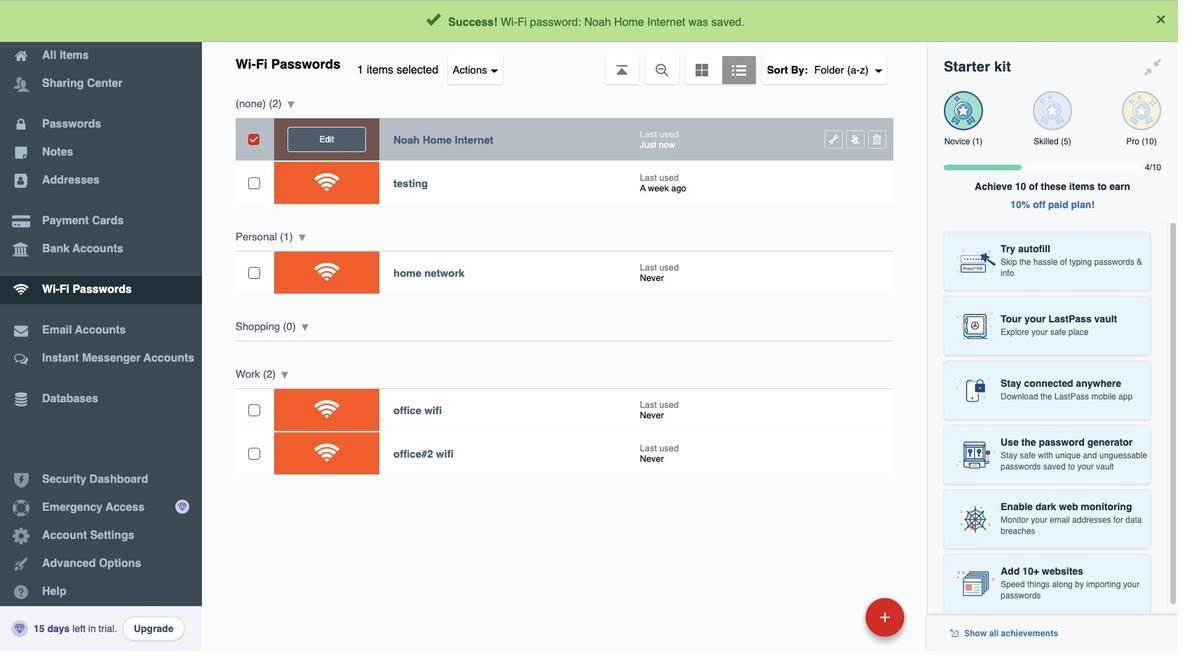 Task type: describe. For each thing, give the bounding box(es) containing it.
new item element
[[769, 598, 910, 638]]

search my vault text field
[[338, 6, 899, 36]]

main navigation navigation
[[0, 0, 202, 652]]

vault options navigation
[[202, 42, 927, 84]]

new item navigation
[[769, 594, 913, 652]]



Task type: locate. For each thing, give the bounding box(es) containing it.
alert
[[0, 0, 1179, 42]]

Search search field
[[338, 6, 899, 36]]



Task type: vqa. For each thing, say whether or not it's contained in the screenshot.
LastPass image
no



